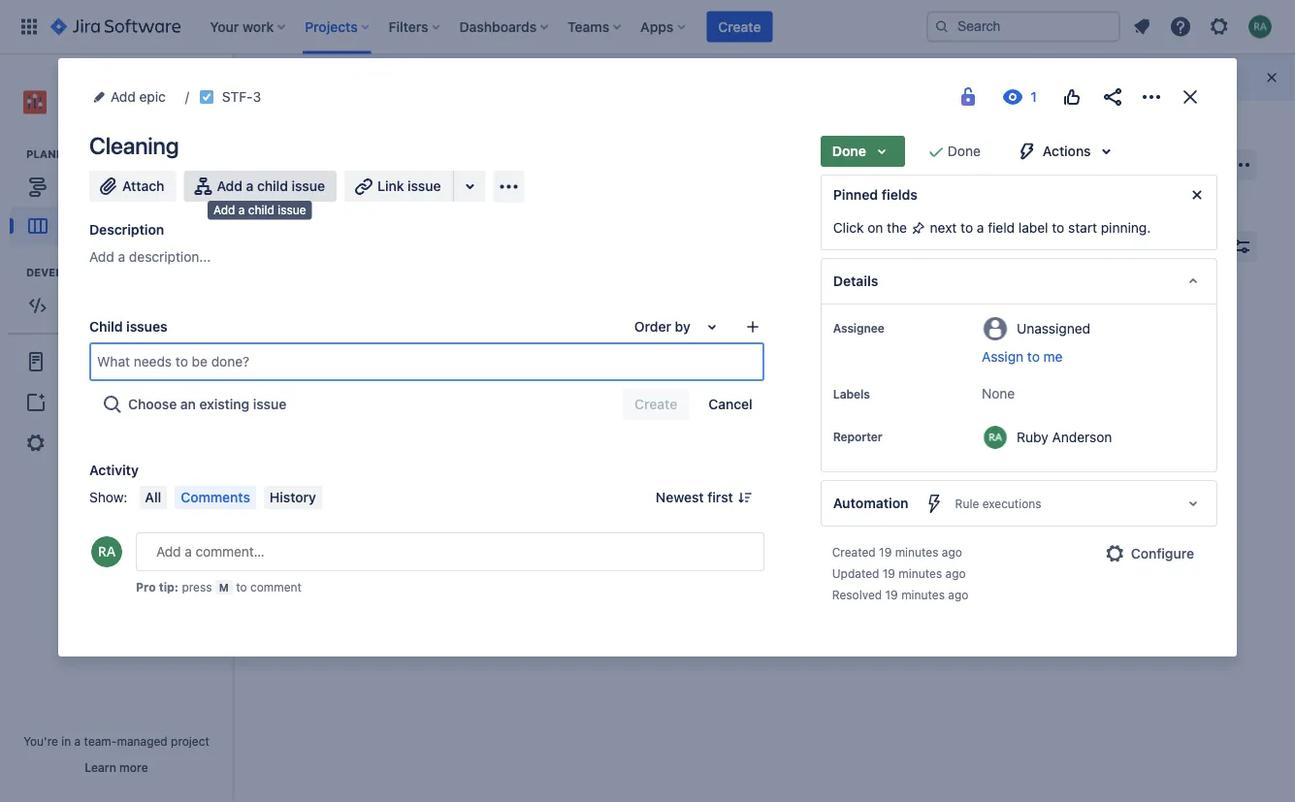 Task type: locate. For each thing, give the bounding box(es) containing it.
0 horizontal spatial by
[[675, 319, 691, 335]]

cleaning
[[89, 132, 179, 159]]

in right is
[[646, 362, 657, 378]]

epic
[[139, 89, 166, 105]]

labels
[[833, 387, 870, 401]]

link
[[378, 178, 404, 194]]

add a child issue button
[[184, 171, 337, 202]]

stf- for stf-3 link to the right
[[859, 400, 887, 413]]

0 horizontal spatial project
[[110, 106, 149, 119]]

stf-3 link right epic
[[222, 85, 261, 109]]

next to a field label to start pinning.
[[927, 220, 1151, 236]]

team- up learn
[[84, 735, 117, 748]]

stf- inside cleaning dialog
[[222, 89, 253, 105]]

timeline link
[[10, 168, 223, 207]]

in right you're
[[61, 735, 71, 748]]

me
[[1044, 349, 1063, 365]]

19 right created at right
[[879, 545, 892, 559]]

assign
[[982, 349, 1024, 365]]

1 vertical spatial stf-3
[[859, 400, 894, 413]]

automations menu button icon image
[[1156, 153, 1179, 176]]

stf- down everything
[[585, 400, 613, 413]]

2 horizontal spatial stf-
[[859, 400, 887, 413]]

1 vertical spatial 19
[[883, 567, 896, 580]]

popular right view
[[1013, 69, 1062, 85]]

progress
[[661, 362, 716, 378]]

stf-2
[[585, 400, 620, 413]]

0 vertical spatial stf-3
[[222, 89, 261, 105]]

details
[[833, 273, 879, 289]]

learn more button
[[85, 760, 148, 775]]

view
[[978, 69, 1009, 85]]

Search this board text field
[[274, 229, 363, 264]]

1 vertical spatial project
[[171, 735, 209, 748]]

project down 'add epic'
[[110, 106, 149, 119]]

1 vertical spatial child
[[248, 203, 275, 217]]

1 horizontal spatial column
[[1066, 69, 1113, 85]]

minutes right resolved
[[902, 588, 945, 602]]

pinning.
[[1101, 220, 1151, 236]]

a down add a child issue button
[[239, 203, 245, 217]]

column left setups.
[[844, 68, 890, 84]]

done image right none
[[1018, 399, 1033, 414]]

project for project pages
[[59, 354, 104, 370]]

show:
[[89, 490, 128, 506]]

0 horizontal spatial done image
[[925, 140, 948, 163]]

Add a comment… field
[[136, 533, 764, 572]]

done image right done dropdown button
[[925, 140, 948, 163]]

force
[[132, 85, 168, 101]]

0 horizontal spatial stf-3
[[222, 89, 261, 105]]

create
[[718, 18, 761, 34]]

child down add a child issue button
[[248, 203, 275, 217]]

more
[[119, 761, 148, 774]]

stf-
[[222, 89, 253, 105], [585, 400, 613, 413], [859, 400, 887, 413]]

in progress element
[[560, 313, 652, 327]]

1 horizontal spatial by
[[970, 240, 984, 252]]

1 vertical spatial stf-3 link
[[859, 398, 894, 415]]

1 project from the top
[[59, 354, 104, 370]]

3 up add a child issue button
[[253, 89, 261, 105]]

star stf board image
[[1189, 153, 1212, 177]]

vote options: no one has voted for this issue yet. image
[[1061, 85, 1084, 109]]

0 horizontal spatial the
[[514, 68, 534, 84]]

0 horizontal spatial in
[[61, 735, 71, 748]]

done element
[[834, 313, 880, 327]]

team-
[[754, 68, 791, 84], [84, 735, 117, 748]]

dismiss image
[[1264, 70, 1280, 85]]

to inside button
[[1028, 349, 1040, 365]]

tip:
[[159, 580, 179, 594]]

to up group by
[[961, 220, 973, 236]]

rule executions
[[955, 497, 1042, 510]]

go to sko!
[[288, 362, 357, 378]]

done for done dropdown button
[[832, 143, 866, 159]]

task image up reporter
[[836, 399, 851, 414]]

1 vertical spatial team-
[[84, 735, 117, 748]]

19 right resolved
[[886, 588, 898, 602]]

all
[[145, 490, 161, 506]]

project right the managed
[[171, 735, 209, 748]]

press
[[182, 580, 212, 594]]

add
[[111, 89, 136, 105], [217, 178, 243, 194], [213, 203, 235, 217], [89, 249, 114, 265], [59, 395, 84, 411]]

2
[[613, 400, 620, 413]]

0 vertical spatial in
[[646, 362, 657, 378]]

stf-3 up the reporter pin to top. only you can see pinned fields. image
[[859, 400, 894, 413]]

a down description
[[118, 249, 125, 265]]

by for group by
[[970, 240, 984, 252]]

pro
[[136, 580, 156, 594]]

1 horizontal spatial project
[[171, 735, 209, 748]]

1 vertical spatial task image
[[836, 399, 851, 414]]

group by
[[929, 240, 984, 252]]

jira software image
[[50, 15, 181, 38], [50, 15, 181, 38]]

1 horizontal spatial the
[[887, 220, 907, 236]]

minutes right created at right
[[895, 545, 939, 559]]

learn more
[[85, 761, 148, 774]]

project up activity
[[59, 436, 104, 452]]

popular
[[702, 68, 750, 84], [1013, 69, 1062, 85]]

19 right updated in the bottom right of the page
[[883, 567, 896, 580]]

popular inside view popular column setups button
[[1013, 69, 1062, 85]]

column
[[844, 68, 890, 84], [1066, 69, 1113, 85]]

create child image
[[745, 319, 761, 335]]

add a child issue inside add a child issue button
[[217, 178, 325, 194]]

0 vertical spatial project
[[110, 106, 149, 119]]

issue down stf
[[278, 203, 306, 217]]

comment
[[250, 580, 302, 594]]

m
[[219, 581, 229, 594]]

done image
[[925, 140, 948, 163], [1018, 399, 1033, 414]]

add app image
[[497, 175, 521, 198]]

by right group
[[970, 240, 984, 252]]

to for sko!
[[310, 362, 322, 378]]

setups
[[1116, 69, 1160, 85]]

0 horizontal spatial 3
[[253, 89, 261, 105]]

add inside group
[[59, 395, 84, 411]]

description...
[[129, 249, 211, 265]]

Child issues field
[[91, 344, 763, 379]]

1 horizontal spatial popular
[[1013, 69, 1062, 85]]

project down child
[[59, 354, 104, 370]]

group
[[8, 333, 225, 471]]

the right on
[[887, 220, 907, 236]]

done
[[832, 143, 866, 159], [948, 143, 981, 159], [834, 313, 867, 327]]

stf-3 link
[[222, 85, 261, 109], [859, 398, 894, 415]]

0 vertical spatial 3
[[253, 89, 261, 105]]

link issue button
[[345, 171, 455, 202]]

board
[[319, 165, 377, 192]]

2 vertical spatial minutes
[[902, 588, 945, 602]]

0 horizontal spatial task image
[[199, 89, 214, 105]]

copy link to issue image
[[257, 88, 273, 104]]

planning group
[[10, 147, 232, 252]]

done down details
[[834, 313, 867, 327]]

none
[[982, 386, 1015, 402]]

newest first
[[656, 490, 733, 506]]

ago
[[942, 545, 963, 559], [946, 567, 966, 580], [948, 588, 969, 602]]

explore
[[652, 68, 699, 84]]

menu bar containing all
[[135, 486, 326, 509]]

1 vertical spatial minutes
[[899, 567, 942, 580]]

popular right explore
[[702, 68, 750, 84]]

a inside button
[[246, 178, 254, 194]]

attach
[[122, 178, 164, 194]]

add shortcut
[[59, 395, 140, 411]]

1 vertical spatial project
[[59, 436, 104, 452]]

done up pinned
[[832, 143, 866, 159]]

3 up the reporter pin to top. only you can see pinned fields. image
[[887, 400, 894, 413]]

project for project settings
[[59, 436, 104, 452]]

board link
[[10, 207, 223, 246]]

1 vertical spatial the
[[887, 220, 907, 236]]

issue left task icon
[[253, 396, 286, 412]]

0 vertical spatial child
[[257, 178, 288, 194]]

1 horizontal spatial team-
[[754, 68, 791, 84]]

1 horizontal spatial 3
[[887, 400, 894, 413]]

description
[[89, 222, 164, 238]]

a inside tooltip
[[239, 203, 245, 217]]

add a child issue down add a child issue button
[[213, 203, 306, 217]]

task image right epic
[[199, 89, 214, 105]]

0 horizontal spatial column
[[844, 68, 890, 84]]

fields
[[882, 187, 918, 203]]

to for me
[[1028, 349, 1040, 365]]

1 vertical spatial in
[[61, 735, 71, 748]]

view popular column setups button
[[939, 62, 1171, 93]]

issues
[[126, 319, 167, 335]]

Search field
[[927, 11, 1121, 42]]

stf-3 link up the reporter pin to top. only you can see pinned fields. image
[[859, 398, 894, 415]]

0 horizontal spatial stf-
[[222, 89, 253, 105]]

you're
[[23, 735, 58, 748]]

0 vertical spatial add a child issue
[[217, 178, 325, 194]]

by inside popup button
[[675, 319, 691, 335]]

task image
[[199, 89, 214, 105], [836, 399, 851, 414]]

setups.
[[893, 68, 939, 84]]

stf-3 right epic
[[222, 89, 261, 105]]

a up add a child issue tooltip
[[246, 178, 254, 194]]

0 vertical spatial by
[[970, 240, 984, 252]]

0 horizontal spatial stf-3 link
[[222, 85, 261, 109]]

stf- for the topmost stf-3 link
[[222, 89, 253, 105]]

stf- left the copy link to issue "icon"
[[222, 89, 253, 105]]

issue up add a child issue tooltip
[[292, 178, 325, 194]]

to left start
[[1052, 220, 1065, 236]]

board's
[[538, 68, 585, 84]]

pages
[[107, 354, 145, 370]]

project settings
[[59, 436, 158, 452]]

order by
[[635, 319, 691, 335]]

to for a
[[961, 220, 973, 236]]

the right naming
[[514, 68, 534, 84]]

click on the
[[833, 220, 911, 236]]

child issues
[[89, 319, 167, 335]]

the
[[514, 68, 534, 84], [887, 220, 907, 236]]

child
[[257, 178, 288, 194], [248, 203, 275, 217]]

comments
[[181, 490, 250, 506]]

stf- up reporter
[[859, 400, 887, 413]]

add a child issue up add a child issue tooltip
[[217, 178, 325, 194]]

a right you're
[[74, 735, 81, 748]]

by right order
[[675, 319, 691, 335]]

1 horizontal spatial done image
[[1018, 399, 1033, 414]]

stf-2 link
[[585, 398, 620, 415]]

to left me
[[1028, 349, 1040, 365]]

attach button
[[89, 171, 176, 202]]

click
[[833, 220, 864, 236]]

planning
[[26, 148, 84, 161]]

team- down "create" button
[[754, 68, 791, 84]]

task
[[98, 85, 128, 101]]

project
[[110, 106, 149, 119], [171, 735, 209, 748]]

to right the go
[[310, 362, 322, 378]]

menu bar
[[135, 486, 326, 509]]

column inside button
[[1066, 69, 1113, 85]]

newest first image
[[737, 490, 753, 506]]

child up add a child issue tooltip
[[257, 178, 288, 194]]

minutes right updated in the bottom right of the page
[[899, 567, 942, 580]]

1 vertical spatial add a child issue
[[213, 203, 306, 217]]

while
[[428, 68, 461, 84]]

2 vertical spatial ago
[[948, 588, 969, 602]]

column left setups
[[1066, 69, 1113, 85]]

19
[[879, 545, 892, 559], [883, 567, 896, 580], [886, 588, 898, 602]]

settings
[[107, 436, 158, 452]]

2 project from the top
[[59, 436, 104, 452]]

import image
[[1085, 235, 1108, 258]]

1 horizontal spatial stf-
[[585, 400, 613, 413]]

0 vertical spatial project
[[59, 354, 104, 370]]

1 vertical spatial by
[[675, 319, 691, 335]]

done inside dropdown button
[[832, 143, 866, 159]]

3
[[253, 89, 261, 105], [887, 400, 894, 413]]

managed
[[117, 735, 168, 748]]



Task type: describe. For each thing, give the bounding box(es) containing it.
menu bar inside cleaning dialog
[[135, 486, 326, 509]]

everything
[[562, 362, 628, 378]]

0 vertical spatial 19
[[879, 545, 892, 559]]

project settings link
[[8, 422, 225, 465]]

reporter
[[833, 430, 883, 443]]

1 horizontal spatial stf-3
[[859, 400, 894, 413]]

create banner
[[0, 0, 1296, 54]]

1 horizontal spatial in
[[646, 362, 657, 378]]

group
[[929, 240, 967, 252]]

specific
[[791, 68, 840, 84]]

a left field
[[977, 220, 984, 236]]

shiba
[[58, 85, 95, 101]]

group containing project pages
[[8, 333, 225, 471]]

0 vertical spatial minutes
[[895, 545, 939, 559]]

cancel
[[709, 396, 753, 412]]

development group
[[10, 265, 232, 331]]

1 horizontal spatial task image
[[836, 399, 851, 414]]

stf- for stf-2 link
[[585, 400, 613, 413]]

an
[[180, 396, 196, 412]]

shortcut
[[88, 395, 140, 411]]

cancel button
[[697, 389, 764, 420]]

choose an existing issue
[[128, 396, 286, 412]]

actions
[[1043, 143, 1091, 159]]

sko!
[[326, 362, 357, 378]]

timeline
[[61, 179, 114, 195]]

inspiration
[[359, 68, 425, 84]]

insights
[[1155, 238, 1206, 254]]

configure
[[1131, 546, 1195, 562]]

field
[[988, 220, 1015, 236]]

insights button
[[1117, 231, 1218, 262]]

0 vertical spatial ago
[[942, 545, 963, 559]]

primary element
[[12, 0, 927, 54]]

project pages link
[[8, 341, 225, 384]]

done button
[[821, 136, 905, 167]]

order by button
[[623, 312, 735, 343]]

code link
[[10, 286, 223, 325]]

on
[[868, 220, 883, 236]]

unassigned
[[1017, 320, 1091, 336]]

1 horizontal spatial stf-3 link
[[859, 398, 894, 415]]

in
[[560, 313, 572, 327]]

comments button
[[175, 486, 256, 509]]

actions button
[[1004, 136, 1130, 167]]

development
[[26, 267, 109, 279]]

created 19 minutes ago updated 19 minutes ago resolved 19 minutes ago
[[832, 545, 969, 602]]

assignee
[[833, 321, 885, 335]]

0 vertical spatial the
[[514, 68, 534, 84]]

is
[[632, 362, 642, 378]]

done for done element
[[834, 313, 867, 327]]

share image
[[1101, 85, 1125, 109]]

add shortcut button
[[8, 384, 225, 422]]

actions image
[[1140, 85, 1164, 109]]

code
[[61, 298, 94, 314]]

close image
[[1179, 85, 1202, 109]]

stf-3 inside cleaning dialog
[[222, 89, 261, 105]]

child inside tooltip
[[248, 203, 275, 217]]

task image
[[288, 399, 304, 414]]

all button
[[139, 486, 167, 509]]

add inside popup button
[[111, 89, 136, 105]]

progress
[[575, 313, 638, 327]]

choose
[[128, 396, 177, 412]]

project pages
[[59, 354, 145, 370]]

everything is in progress
[[562, 362, 716, 378]]

by for order by
[[675, 319, 691, 335]]

search image
[[935, 19, 950, 34]]

ruby anderson
[[1017, 429, 1113, 445]]

1 vertical spatial ago
[[946, 567, 966, 580]]

0 vertical spatial done image
[[925, 140, 948, 163]]

label
[[1019, 220, 1049, 236]]

stf board
[[274, 165, 377, 192]]

create button
[[707, 11, 773, 42]]

order
[[635, 319, 672, 335]]

automation
[[833, 495, 909, 511]]

in progress
[[560, 313, 638, 327]]

you're in a team-managed project
[[23, 735, 209, 748]]

cleaning dialog
[[58, 58, 1237, 657]]

1 vertical spatial done image
[[1018, 399, 1033, 414]]

hide message image
[[1186, 183, 1209, 207]]

0 horizontal spatial popular
[[702, 68, 750, 84]]

add epic button
[[89, 85, 172, 109]]

create column image
[[1097, 301, 1120, 324]]

the inside cleaning dialog
[[887, 220, 907, 236]]

history button
[[264, 486, 322, 509]]

assign to me button
[[982, 347, 1197, 367]]

1 vertical spatial 3
[[887, 400, 894, 413]]

stf
[[274, 165, 314, 192]]

0 horizontal spatial team-
[[84, 735, 117, 748]]

done down view
[[948, 143, 981, 159]]

insights image
[[1128, 235, 1152, 258]]

add inside tooltip
[[213, 203, 235, 217]]

software
[[58, 106, 107, 119]]

columns?
[[589, 68, 648, 84]]

0 vertical spatial task image
[[199, 89, 214, 105]]

first
[[708, 490, 733, 506]]

2 vertical spatial 19
[[886, 588, 898, 602]]

unassigned image
[[766, 395, 789, 418]]

add a child issue inside add a child issue tooltip
[[213, 203, 306, 217]]

executions
[[983, 497, 1042, 510]]

done image
[[1018, 399, 1033, 414]]

start
[[1069, 220, 1098, 236]]

0 vertical spatial stf-3 link
[[222, 85, 261, 109]]

existing
[[200, 396, 250, 412]]

history
[[270, 490, 316, 506]]

rule
[[955, 497, 979, 510]]

child inside button
[[257, 178, 288, 194]]

project inside shiba task force software project
[[110, 106, 149, 119]]

pinned fields
[[833, 187, 918, 203]]

profile image of ruby anderson image
[[91, 537, 122, 568]]

add epic
[[111, 89, 166, 105]]

details element
[[821, 258, 1218, 305]]

issue inside tooltip
[[278, 203, 306, 217]]

0 vertical spatial team-
[[754, 68, 791, 84]]

automation element
[[821, 480, 1218, 527]]

go
[[288, 362, 306, 378]]

issue right link
[[408, 178, 441, 194]]

configure link
[[1092, 539, 1206, 570]]

reporter pin to top. only you can see pinned fields. image
[[887, 429, 902, 444]]

link web pages and more image
[[459, 175, 482, 198]]

anderson
[[1052, 429, 1113, 445]]

created
[[832, 545, 876, 559]]

to right m
[[236, 580, 247, 594]]

naming
[[464, 68, 510, 84]]

3 inside cleaning dialog
[[253, 89, 261, 105]]

need
[[322, 68, 355, 84]]

add a child issue tooltip
[[208, 201, 312, 220]]

ruby
[[1017, 429, 1049, 445]]

learn
[[85, 761, 116, 774]]



Task type: vqa. For each thing, say whether or not it's contained in the screenshot.
Maximize Resolution Time image
no



